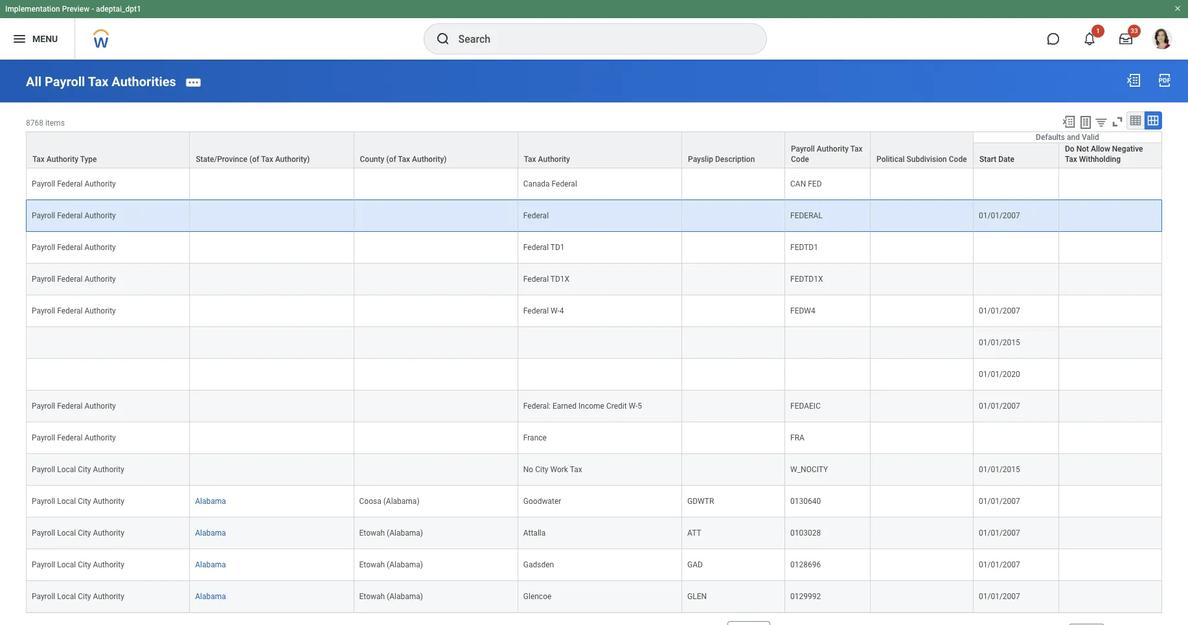 Task type: describe. For each thing, give the bounding box(es) containing it.
all
[[26, 74, 42, 89]]

glencoe
[[523, 593, 552, 602]]

preview
[[62, 5, 90, 14]]

att
[[688, 529, 702, 538]]

01/01/2015 inside 01/01/2015 row
[[979, 338, 1020, 347]]

federal: earned income credit w-5
[[523, 402, 642, 411]]

fedw4
[[791, 307, 816, 316]]

alabama link for gadsden
[[195, 558, 226, 570]]

can
[[791, 179, 806, 188]]

33 button
[[1112, 25, 1141, 53]]

payroll for federal w-4
[[32, 307, 55, 316]]

14 row from the top
[[26, 582, 1163, 613]]

do not allow negative tax withholding button
[[1060, 143, 1162, 168]]

gdwtr
[[688, 497, 714, 506]]

tax authority type
[[32, 155, 97, 164]]

5 row from the top
[[26, 232, 1163, 264]]

defaults
[[1036, 133, 1065, 142]]

do not allow negative tax withholding
[[1065, 144, 1143, 164]]

01/01/2007 for 0130640
[[979, 497, 1020, 506]]

fedtd1x
[[791, 275, 823, 284]]

etowah (alabama) element for attalla
[[359, 526, 423, 538]]

adeptai_dpt1
[[96, 5, 141, 14]]

coosa (alabama) element
[[359, 495, 420, 506]]

defaults and valid
[[1036, 133, 1100, 142]]

payroll local city authority for glencoe
[[32, 593, 124, 602]]

13 row from the top
[[26, 550, 1163, 582]]

export to excel image for "export to worksheets" image
[[1062, 115, 1076, 129]]

payroll for no city work tax
[[32, 465, 55, 475]]

description
[[715, 155, 755, 164]]

1 vertical spatial w-
[[629, 402, 638, 411]]

2 etowah (alabama) from the top
[[359, 561, 423, 570]]

and
[[1067, 133, 1080, 142]]

0130640
[[791, 497, 821, 506]]

expand table image
[[1147, 114, 1160, 127]]

view printable version (pdf) image
[[1157, 73, 1173, 88]]

work
[[550, 465, 568, 475]]

etowah for attalla
[[359, 529, 385, 538]]

toolbar inside all payroll tax authorities main content
[[1056, 111, 1163, 131]]

export to worksheets image
[[1078, 115, 1094, 130]]

payroll federal authority for w-
[[32, 307, 116, 316]]

political subdivision code button
[[871, 132, 973, 168]]

4 row from the top
[[26, 200, 1163, 232]]

tax authority type button
[[27, 132, 189, 168]]

0 vertical spatial w-
[[551, 307, 560, 316]]

close environment banner image
[[1174, 5, 1182, 12]]

valid
[[1082, 133, 1100, 142]]

alabama link for glencoe
[[195, 590, 226, 602]]

city for no city work tax
[[78, 465, 91, 475]]

authority) for county (of tax authority)
[[412, 155, 447, 164]]

fedaeic
[[791, 402, 821, 411]]

row containing do not allow negative tax withholding
[[26, 132, 1163, 179]]

state/province
[[196, 155, 248, 164]]

date
[[999, 155, 1015, 164]]

menu banner
[[0, 0, 1188, 60]]

alabama for gadsden
[[195, 561, 226, 570]]

01/01/2020 row
[[26, 359, 1163, 391]]

0103028
[[791, 529, 821, 538]]

defaults and valid button
[[974, 132, 1162, 142]]

withholding
[[1079, 155, 1121, 164]]

negative
[[1113, 144, 1143, 153]]

etowah (alabama) for glencoe
[[359, 593, 423, 602]]

city for goodwater
[[78, 497, 91, 506]]

Search Workday  search field
[[458, 25, 740, 53]]

local for glencoe
[[57, 593, 76, 602]]

payroll federal authority for federal
[[32, 179, 116, 188]]

alabama for glencoe
[[195, 593, 226, 602]]

federal w-4
[[523, 307, 564, 316]]

federal
[[791, 211, 823, 220]]

goodwater
[[523, 497, 561, 506]]

search image
[[435, 31, 451, 47]]

all payroll tax authorities element
[[26, 74, 176, 89]]

-
[[91, 5, 94, 14]]

2 01/01/2015 from the top
[[979, 465, 1020, 475]]

payroll authority tax code
[[791, 144, 863, 164]]

federal td1x
[[523, 275, 570, 284]]

0129992
[[791, 593, 821, 602]]

code inside payroll authority tax code
[[791, 155, 809, 164]]

county (of tax authority) button
[[354, 132, 518, 168]]

01/01/2007 for 0128696
[[979, 561, 1020, 570]]

2 etowah from the top
[[359, 561, 385, 570]]

11 row from the top
[[26, 486, 1163, 518]]

tax inside payroll authority tax code
[[851, 144, 863, 153]]

no
[[523, 465, 533, 475]]

implementation
[[5, 5, 60, 14]]

5
[[638, 402, 642, 411]]

(of for county
[[386, 155, 396, 164]]

2 code from the left
[[949, 155, 967, 164]]

no city work tax
[[523, 465, 582, 475]]

4
[[560, 307, 564, 316]]

glen
[[688, 593, 707, 602]]

payroll inside payroll authority tax code
[[791, 144, 815, 153]]

3 row from the top
[[26, 168, 1163, 200]]

tax inside "county (of tax authority)" popup button
[[398, 155, 410, 164]]

1 button
[[1076, 25, 1105, 53]]

start date button
[[974, 143, 1059, 168]]

federal:
[[523, 402, 551, 411]]

city for attalla
[[78, 529, 91, 538]]

canada
[[523, 179, 550, 188]]

menu button
[[0, 18, 75, 60]]

payroll for attalla
[[32, 529, 55, 538]]

33
[[1131, 27, 1138, 34]]

fra
[[791, 434, 805, 443]]

payroll for federal
[[32, 211, 55, 220]]

all payroll tax authorities main content
[[0, 60, 1188, 625]]

coosa
[[359, 497, 382, 506]]

8768
[[26, 118, 43, 127]]

payroll for federal td1x
[[32, 275, 55, 284]]

start date
[[980, 155, 1015, 164]]

gad
[[688, 561, 703, 570]]

all payroll tax authorities
[[26, 74, 176, 89]]



Task type: locate. For each thing, give the bounding box(es) containing it.
(of inside popup button
[[386, 155, 396, 164]]

payroll local city authority for gadsden
[[32, 561, 124, 570]]

etowah (alabama) element for glencoe
[[359, 590, 423, 602]]

5 payroll local city authority from the top
[[32, 593, 124, 602]]

0 horizontal spatial (of
[[249, 155, 259, 164]]

toolbar
[[1056, 111, 1163, 131]]

(of right the state/province
[[249, 155, 259, 164]]

2 etowah (alabama) element from the top
[[359, 558, 423, 570]]

local
[[57, 465, 76, 475], [57, 497, 76, 506], [57, 529, 76, 538], [57, 561, 76, 570], [57, 593, 76, 602]]

01/01/2020
[[979, 370, 1020, 379]]

3 etowah (alabama) from the top
[[359, 593, 423, 602]]

etowah (alabama) element
[[359, 526, 423, 538], [359, 558, 423, 570], [359, 590, 423, 602]]

payroll local city authority for no city work tax
[[32, 465, 124, 475]]

3 01/01/2007 from the top
[[979, 402, 1020, 411]]

1 payroll local city authority from the top
[[32, 465, 124, 475]]

8768 items
[[26, 118, 65, 127]]

1 etowah (alabama) element from the top
[[359, 526, 423, 538]]

(alabama) for goodwater
[[383, 497, 420, 506]]

authority) inside popup button
[[275, 155, 310, 164]]

cell
[[190, 168, 354, 200], [354, 168, 518, 200], [682, 168, 785, 200], [871, 168, 974, 200], [974, 168, 1060, 200], [1060, 168, 1163, 200], [190, 200, 354, 232], [682, 200, 785, 232], [871, 200, 974, 232], [1060, 200, 1163, 232], [190, 232, 354, 264], [354, 232, 518, 264], [682, 232, 785, 264], [871, 232, 974, 264], [974, 232, 1060, 264], [1060, 232, 1163, 264], [190, 264, 354, 296], [354, 264, 518, 296], [682, 264, 785, 296], [871, 264, 974, 296], [974, 264, 1060, 296], [1060, 264, 1163, 296], [190, 296, 354, 327], [354, 296, 518, 327], [682, 296, 785, 327], [871, 296, 974, 327], [1060, 296, 1163, 327], [26, 327, 190, 359], [190, 327, 354, 359], [354, 327, 518, 359], [518, 327, 682, 359], [682, 327, 785, 359], [785, 327, 871, 359], [871, 327, 974, 359], [1060, 327, 1163, 359], [26, 359, 190, 391], [190, 359, 354, 391], [354, 359, 518, 391], [518, 359, 682, 391], [682, 359, 785, 391], [785, 359, 871, 391], [871, 359, 974, 391], [1060, 359, 1163, 391], [190, 391, 354, 423], [354, 391, 518, 423], [682, 391, 785, 423], [871, 391, 974, 423], [1060, 391, 1163, 423], [190, 423, 354, 454], [354, 423, 518, 454], [682, 423, 785, 454], [871, 423, 974, 454], [974, 423, 1060, 454], [1060, 423, 1163, 454], [682, 454, 785, 486], [871, 454, 974, 486], [1060, 454, 1163, 486], [871, 486, 974, 518], [1060, 486, 1163, 518], [871, 518, 974, 550], [1060, 518, 1163, 550], [871, 550, 974, 582], [1060, 550, 1163, 582], [871, 582, 974, 613], [1060, 582, 1163, 613]]

payroll for glencoe
[[32, 593, 55, 602]]

canada federal
[[523, 179, 577, 188]]

4 alabama link from the top
[[195, 590, 226, 602]]

0 vertical spatial export to excel image
[[1126, 73, 1142, 88]]

alabama for attalla
[[195, 529, 226, 538]]

0 horizontal spatial authority)
[[275, 155, 310, 164]]

9 row from the top
[[26, 423, 1163, 454]]

1 horizontal spatial (of
[[386, 155, 396, 164]]

5 payroll federal authority from the top
[[32, 307, 116, 316]]

not
[[1077, 144, 1089, 153]]

code left start
[[949, 155, 967, 164]]

1 vertical spatial etowah
[[359, 561, 385, 570]]

tax inside tax authority type popup button
[[32, 155, 45, 164]]

payroll for federal: earned income credit w-5
[[32, 402, 55, 411]]

3 payroll local city authority from the top
[[32, 529, 124, 538]]

authority) inside popup button
[[412, 155, 447, 164]]

county
[[360, 155, 385, 164]]

4 alabama from the top
[[195, 593, 226, 602]]

01/01/2007 for federal
[[979, 211, 1020, 220]]

01/01/2007 for 0103028
[[979, 529, 1020, 538]]

payroll for federal td1
[[32, 243, 55, 252]]

alabama link for goodwater
[[195, 495, 226, 506]]

0 vertical spatial etowah (alabama) element
[[359, 526, 423, 538]]

payroll local city authority for attalla
[[32, 529, 124, 538]]

payroll local city authority for goodwater
[[32, 497, 124, 506]]

can fed
[[791, 179, 822, 188]]

1 horizontal spatial w-
[[629, 402, 638, 411]]

(alabama) for attalla
[[387, 529, 423, 538]]

justify image
[[12, 31, 27, 47]]

w- down td1x
[[551, 307, 560, 316]]

attalla
[[523, 529, 546, 538]]

01/01/2007 for fedaeic
[[979, 402, 1020, 411]]

export to excel image left view printable version (pdf) image
[[1126, 73, 1142, 88]]

alabama link
[[195, 495, 226, 506], [195, 526, 226, 538], [195, 558, 226, 570], [195, 590, 226, 602]]

01/01/2007 for 0129992
[[979, 593, 1020, 602]]

01/01/2015 row
[[26, 327, 1163, 359]]

local for goodwater
[[57, 497, 76, 506]]

4 local from the top
[[57, 561, 76, 570]]

fedtd1
[[791, 243, 818, 252]]

payslip description button
[[682, 132, 785, 168]]

2 01/01/2007 from the top
[[979, 307, 1020, 316]]

payroll for gadsden
[[32, 561, 55, 570]]

payroll federal authority for td1x
[[32, 275, 116, 284]]

2 payroll local city authority from the top
[[32, 497, 124, 506]]

allow
[[1091, 144, 1111, 153]]

tax inside state/province (of tax authority) popup button
[[261, 155, 273, 164]]

payroll for canada federal
[[32, 179, 55, 188]]

1 horizontal spatial export to excel image
[[1126, 73, 1142, 88]]

2 alabama from the top
[[195, 529, 226, 538]]

0 vertical spatial 01/01/2015
[[979, 338, 1020, 347]]

france
[[523, 434, 547, 443]]

td1x
[[551, 275, 570, 284]]

gadsden
[[523, 561, 554, 570]]

2 vertical spatial etowah (alabama) element
[[359, 590, 423, 602]]

7 01/01/2007 from the top
[[979, 593, 1020, 602]]

0 vertical spatial etowah
[[359, 529, 385, 538]]

state/province (of tax authority)
[[196, 155, 310, 164]]

2 (of from the left
[[386, 155, 396, 164]]

payroll local city authority
[[32, 465, 124, 475], [32, 497, 124, 506], [32, 529, 124, 538], [32, 561, 124, 570], [32, 593, 124, 602]]

menu
[[32, 33, 58, 44]]

payroll federal authority for td1
[[32, 243, 116, 252]]

local for gadsden
[[57, 561, 76, 570]]

local for attalla
[[57, 529, 76, 538]]

1 vertical spatial etowah (alabama)
[[359, 561, 423, 570]]

0 horizontal spatial code
[[791, 155, 809, 164]]

fed
[[808, 179, 822, 188]]

alabama
[[195, 497, 226, 506], [195, 529, 226, 538], [195, 561, 226, 570], [195, 593, 226, 602]]

1 row from the top
[[26, 131, 1163, 168]]

authorities
[[112, 74, 176, 89]]

3 etowah from the top
[[359, 593, 385, 602]]

authority) for state/province (of tax authority)
[[275, 155, 310, 164]]

city for glencoe
[[78, 593, 91, 602]]

authority inside payroll authority tax code
[[817, 144, 849, 153]]

01/01/2007
[[979, 211, 1020, 220], [979, 307, 1020, 316], [979, 402, 1020, 411], [979, 497, 1020, 506], [979, 529, 1020, 538], [979, 561, 1020, 570], [979, 593, 1020, 602]]

row
[[26, 131, 1163, 168], [26, 132, 1163, 179], [26, 168, 1163, 200], [26, 200, 1163, 232], [26, 232, 1163, 264], [26, 264, 1163, 296], [26, 296, 1163, 327], [26, 391, 1163, 423], [26, 423, 1163, 454], [26, 454, 1163, 486], [26, 486, 1163, 518], [26, 518, 1163, 550], [26, 550, 1163, 582], [26, 582, 1163, 613]]

tax inside do not allow negative tax withholding
[[1065, 155, 1078, 164]]

earned
[[553, 402, 577, 411]]

income
[[579, 402, 605, 411]]

1 01/01/2007 from the top
[[979, 211, 1020, 220]]

payroll federal authority for earned
[[32, 402, 116, 411]]

3 local from the top
[[57, 529, 76, 538]]

payroll for france
[[32, 434, 55, 443]]

local for no city work tax
[[57, 465, 76, 475]]

1 authority) from the left
[[275, 155, 310, 164]]

td1
[[551, 243, 565, 252]]

inbox large image
[[1120, 32, 1133, 45]]

implementation preview -   adeptai_dpt1
[[5, 5, 141, 14]]

1 local from the top
[[57, 465, 76, 475]]

2 vertical spatial etowah
[[359, 593, 385, 602]]

w-
[[551, 307, 560, 316], [629, 402, 638, 411]]

w- right credit
[[629, 402, 638, 411]]

authority)
[[275, 155, 310, 164], [412, 155, 447, 164]]

(of for state/province
[[249, 155, 259, 164]]

tax authority
[[524, 155, 570, 164]]

payroll for goodwater
[[32, 497, 55, 506]]

etowah (alabama) for attalla
[[359, 529, 423, 538]]

export to excel image
[[1126, 73, 1142, 88], [1062, 115, 1076, 129]]

1 horizontal spatial authority)
[[412, 155, 447, 164]]

1 etowah from the top
[[359, 529, 385, 538]]

etowah
[[359, 529, 385, 538], [359, 561, 385, 570], [359, 593, 385, 602]]

01/01/2007 for fedw4
[[979, 307, 1020, 316]]

political subdivision code
[[877, 155, 967, 164]]

3 etowah (alabama) element from the top
[[359, 590, 423, 602]]

items
[[45, 118, 65, 127]]

authority
[[817, 144, 849, 153], [47, 155, 78, 164], [538, 155, 570, 164], [85, 179, 116, 188], [85, 211, 116, 220], [85, 243, 116, 252], [85, 275, 116, 284], [85, 307, 116, 316], [85, 402, 116, 411], [85, 434, 116, 443], [93, 465, 124, 475], [93, 497, 124, 506], [93, 529, 124, 538], [93, 561, 124, 570], [93, 593, 124, 602]]

0128696
[[791, 561, 821, 570]]

type
[[80, 155, 97, 164]]

6 payroll federal authority from the top
[[32, 402, 116, 411]]

payroll federal authority
[[32, 179, 116, 188], [32, 211, 116, 220], [32, 243, 116, 252], [32, 275, 116, 284], [32, 307, 116, 316], [32, 402, 116, 411], [32, 434, 116, 443]]

8 row from the top
[[26, 391, 1163, 423]]

0 vertical spatial etowah (alabama)
[[359, 529, 423, 538]]

county (of tax authority)
[[360, 155, 447, 164]]

select to filter grid data image
[[1094, 115, 1109, 129]]

(of inside popup button
[[249, 155, 259, 164]]

2 authority) from the left
[[412, 155, 447, 164]]

political
[[877, 155, 905, 164]]

2 local from the top
[[57, 497, 76, 506]]

payslip
[[688, 155, 713, 164]]

12 row from the top
[[26, 518, 1163, 550]]

01/01/2015
[[979, 338, 1020, 347], [979, 465, 1020, 475]]

city for gadsden
[[78, 561, 91, 570]]

3 alabama from the top
[[195, 561, 226, 570]]

payroll authority tax code button
[[785, 132, 870, 168]]

payslip description
[[688, 155, 755, 164]]

state/province (of tax authority) button
[[190, 132, 354, 168]]

5 local from the top
[[57, 593, 76, 602]]

1 vertical spatial export to excel image
[[1062, 115, 1076, 129]]

2 alabama link from the top
[[195, 526, 226, 538]]

1
[[1097, 27, 1100, 34]]

city
[[78, 465, 91, 475], [535, 465, 549, 475], [78, 497, 91, 506], [78, 529, 91, 538], [78, 561, 91, 570], [78, 593, 91, 602]]

1 vertical spatial etowah (alabama) element
[[359, 558, 423, 570]]

row containing defaults and valid
[[26, 131, 1163, 168]]

3 alabama link from the top
[[195, 558, 226, 570]]

2 vertical spatial etowah (alabama)
[[359, 593, 423, 602]]

4 01/01/2007 from the top
[[979, 497, 1020, 506]]

tax inside tax authority popup button
[[524, 155, 536, 164]]

1 01/01/2015 from the top
[[979, 338, 1020, 347]]

4 payroll federal authority from the top
[[32, 275, 116, 284]]

alabama for goodwater
[[195, 497, 226, 506]]

code up can
[[791, 155, 809, 164]]

3 payroll federal authority from the top
[[32, 243, 116, 252]]

2 row from the top
[[26, 132, 1163, 179]]

6 01/01/2007 from the top
[[979, 561, 1020, 570]]

fullscreen image
[[1111, 115, 1125, 129]]

1 horizontal spatial code
[[949, 155, 967, 164]]

coosa (alabama)
[[359, 497, 420, 506]]

alabama link for attalla
[[195, 526, 226, 538]]

export to excel image up defaults and valid popup button
[[1062, 115, 1076, 129]]

notifications large image
[[1083, 32, 1096, 45]]

10 row from the top
[[26, 454, 1163, 486]]

5 01/01/2007 from the top
[[979, 529, 1020, 538]]

1 payroll federal authority from the top
[[32, 179, 116, 188]]

1 (of from the left
[[249, 155, 259, 164]]

7 row from the top
[[26, 296, 1163, 327]]

subdivision
[[907, 155, 947, 164]]

code
[[791, 155, 809, 164], [949, 155, 967, 164]]

payroll
[[45, 74, 85, 89], [791, 144, 815, 153], [32, 179, 55, 188], [32, 211, 55, 220], [32, 243, 55, 252], [32, 275, 55, 284], [32, 307, 55, 316], [32, 402, 55, 411], [32, 434, 55, 443], [32, 465, 55, 475], [32, 497, 55, 506], [32, 529, 55, 538], [32, 561, 55, 570], [32, 593, 55, 602]]

0 horizontal spatial export to excel image
[[1062, 115, 1076, 129]]

profile logan mcneil image
[[1152, 29, 1173, 52]]

1 alabama from the top
[[195, 497, 226, 506]]

tax authority button
[[518, 132, 682, 168]]

table image
[[1129, 114, 1142, 127]]

notifications element
[[1159, 26, 1169, 36]]

credit
[[606, 402, 627, 411]]

0 horizontal spatial w-
[[551, 307, 560, 316]]

start
[[980, 155, 997, 164]]

(of right county
[[386, 155, 396, 164]]

federal td1
[[523, 243, 565, 252]]

1 vertical spatial 01/01/2015
[[979, 465, 1020, 475]]

1 alabama link from the top
[[195, 495, 226, 506]]

4 payroll local city authority from the top
[[32, 561, 124, 570]]

do
[[1065, 144, 1075, 153]]

w_nocity
[[791, 465, 828, 475]]

export to excel image for view printable version (pdf) image
[[1126, 73, 1142, 88]]

1 etowah (alabama) from the top
[[359, 529, 423, 538]]

(alabama) for glencoe
[[387, 593, 423, 602]]

tax
[[88, 74, 108, 89], [851, 144, 863, 153], [32, 155, 45, 164], [261, 155, 273, 164], [398, 155, 410, 164], [524, 155, 536, 164], [1065, 155, 1078, 164], [570, 465, 582, 475]]

7 payroll federal authority from the top
[[32, 434, 116, 443]]

1 code from the left
[[791, 155, 809, 164]]

etowah for glencoe
[[359, 593, 385, 602]]

6 row from the top
[[26, 264, 1163, 296]]

etowah (alabama)
[[359, 529, 423, 538], [359, 561, 423, 570], [359, 593, 423, 602]]

2 payroll federal authority from the top
[[32, 211, 116, 220]]



Task type: vqa. For each thing, say whether or not it's contained in the screenshot.


